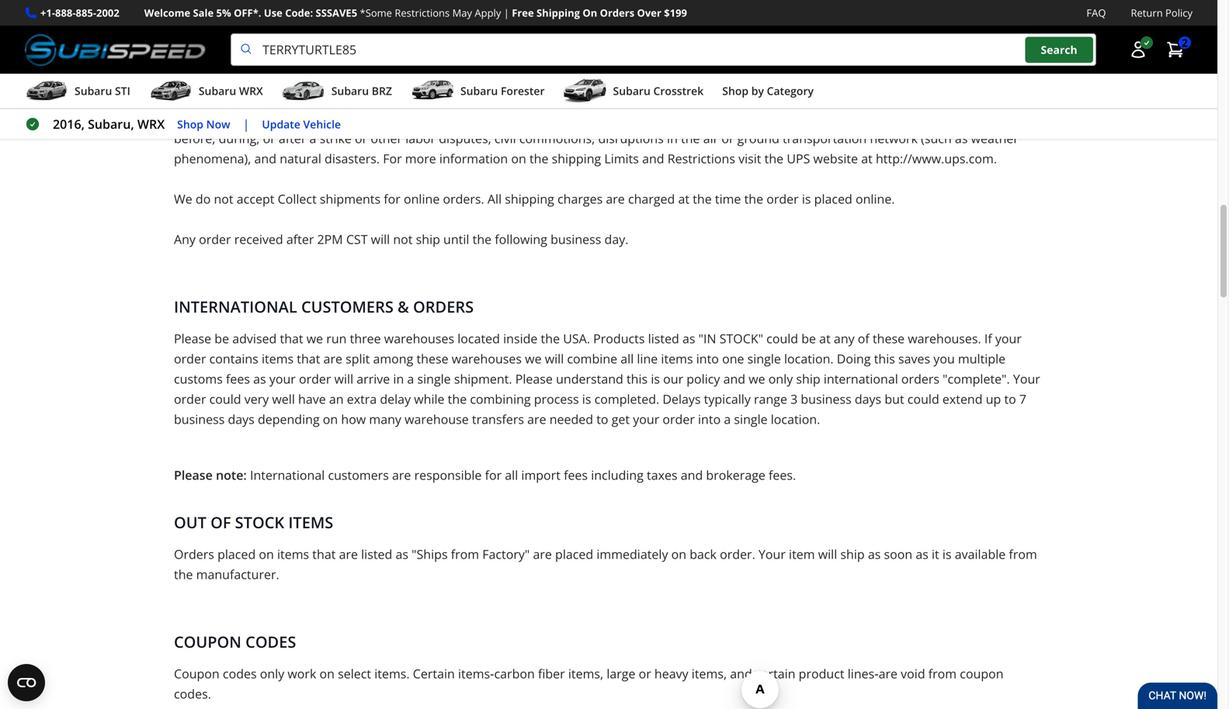 Task type: locate. For each thing, give the bounding box(es) containing it.
or right the large
[[639, 666, 652, 683]]

1 vertical spatial fees
[[564, 467, 588, 484]]

1 vertical spatial after
[[287, 231, 314, 248]]

search input field
[[231, 33, 1097, 66]]

1 vertical spatial we
[[525, 351, 542, 367]]

into
[[697, 351, 719, 367], [698, 411, 721, 428]]

0 vertical spatial delivery
[[247, 70, 292, 86]]

please for responsible
[[174, 467, 213, 484]]

+1-888-885-2002 link
[[40, 5, 119, 21]]

vehicle
[[303, 117, 341, 131]]

be up "contains"
[[215, 331, 229, 347]]

that up premises,
[[526, 70, 549, 86]]

1 be from the left
[[215, 331, 229, 347]]

accept inside the on-time delivery guarantee does not apply to shipments that are delayed due to causes beyond the courier's control, including, but not limited to, the following: the unavailability or refusal of a person to accept delivery of the shipment, delays caused by the consignee, acts of god, public authorities acting with actual or apparent authority on the premises, acts or omissions of customs or similar authorities, riots, circumstances arising before, during, or after a strike or other labor disputes, civil commotions, disruptions in the air or ground transportation network (such as weather phenomena), and natural disasters. for more information on the shipping limits and restrictions visit the ups website at http://www.ups.com.
[[500, 90, 538, 107]]

0 vertical spatial into
[[697, 351, 719, 367]]

do
[[196, 191, 211, 207]]

| left free
[[504, 6, 509, 20]]

three
[[350, 331, 381, 347]]

to up person
[[447, 70, 459, 86]]

accept up received
[[237, 191, 275, 207]]

civil
[[495, 130, 516, 147]]

return
[[1131, 6, 1163, 20]]

into down "typically"
[[698, 411, 721, 428]]

could left very
[[209, 391, 241, 408]]

the down the
[[174, 90, 193, 107]]

time up following:
[[218, 70, 244, 86]]

orders
[[902, 371, 940, 388]]

international
[[824, 371, 898, 388]]

code:
[[285, 6, 313, 20]]

http://www.ups.com.
[[876, 150, 997, 167]]

into down "in
[[697, 351, 719, 367]]

1 vertical spatial but
[[885, 391, 905, 408]]

2 vertical spatial at
[[820, 331, 831, 347]]

not up refusal
[[389, 70, 409, 86]]

warehouse
[[405, 411, 469, 428]]

the down visit
[[745, 191, 764, 207]]

0 horizontal spatial listed
[[361, 547, 393, 563]]

1 vertical spatial days
[[228, 411, 255, 428]]

0 horizontal spatial ship
[[416, 231, 440, 248]]

1 horizontal spatial only
[[769, 371, 793, 388]]

0 horizontal spatial by
[[752, 84, 764, 98]]

of down apply
[[416, 90, 427, 107]]

warehouses up among
[[384, 331, 454, 347]]

orders right on
[[600, 6, 635, 20]]

|
[[504, 6, 509, 20], [243, 116, 250, 133]]

if
[[985, 331, 992, 347]]

that inside the on-time delivery guarantee does not apply to shipments that are delayed due to causes beyond the courier's control, including, but not limited to, the following: the unavailability or refusal of a person to accept delivery of the shipment, delays caused by the consignee, acts of god, public authorities acting with actual or apparent authority on the premises, acts or omissions of customs or similar authorities, riots, circumstances arising before, during, or after a strike or other labor disputes, civil commotions, disruptions in the air or ground transportation network (such as weather phenomena), and natural disasters. for more information on the shipping limits and restrictions visit the ups website at http://www.ups.com.
[[526, 70, 549, 86]]

only inside please be advised that we run three warehouses located inside the usa. products listed as "in stock" could be at any of these warehouses. if your order contains items that are split among these warehouses we will combine all line items into one single location. doing this saves you multiple customs fees as your order will arrive in a single shipment. please understand this is our policy and we only ship international orders "complete". your order could very well have an extra delay while the combining process is completed. delays typically range 3 business days but could extend up to 7 business days depending on how many warehouse transfers are needed to get your order into a single location.
[[769, 371, 793, 388]]

1 horizontal spatial be
[[802, 331, 816, 347]]

0 vertical spatial this
[[874, 351, 895, 367]]

apparent
[[360, 110, 413, 127]]

0 vertical spatial in
[[667, 130, 678, 147]]

time down visit
[[715, 191, 741, 207]]

0 vertical spatial shipments
[[462, 70, 523, 86]]

subaru up omissions
[[613, 84, 651, 98]]

refusal
[[373, 90, 413, 107]]

or down caused
[[745, 110, 758, 127]]

for for online
[[384, 191, 401, 207]]

accept
[[500, 90, 538, 107], [237, 191, 275, 207]]

a subaru brz thumbnail image image
[[282, 79, 325, 103]]

by up similar
[[772, 90, 786, 107]]

time
[[218, 70, 244, 86], [715, 191, 741, 207]]

2 horizontal spatial business
[[801, 391, 852, 408]]

please up customs
[[174, 331, 211, 347]]

your up well
[[269, 371, 296, 388]]

following
[[495, 231, 548, 248]]

ship left until
[[416, 231, 440, 248]]

1 vertical spatial |
[[243, 116, 250, 133]]

subispeed logo image
[[25, 33, 206, 66]]

1 vertical spatial orders
[[174, 547, 214, 563]]

3 subaru from the left
[[331, 84, 369, 98]]

the down out at the left bottom of page
[[174, 567, 193, 583]]

customs
[[691, 110, 742, 127]]

1 horizontal spatial accept
[[500, 90, 538, 107]]

1 vertical spatial location.
[[771, 411, 821, 428]]

restrictions left may
[[395, 6, 450, 20]]

2 items, from the left
[[692, 666, 727, 683]]

delivery
[[247, 70, 292, 86], [541, 90, 586, 107]]

0 horizontal spatial shipments
[[320, 191, 381, 207]]

items down items
[[277, 547, 309, 563]]

welcome
[[144, 6, 190, 20]]

shipment,
[[627, 90, 685, 107]]

2 vertical spatial your
[[633, 411, 660, 428]]

0 horizontal spatial time
[[218, 70, 244, 86]]

0 vertical spatial only
[[769, 371, 793, 388]]

subaru for subaru forester
[[461, 84, 498, 98]]

warehouses
[[384, 331, 454, 347], [452, 351, 522, 367]]

all
[[621, 351, 634, 367], [505, 467, 518, 484]]

1 horizontal spatial shipments
[[462, 70, 523, 86]]

subaru up authorities
[[199, 84, 236, 98]]

at right the website
[[862, 150, 873, 167]]

1 horizontal spatial at
[[820, 331, 831, 347]]

5 subaru from the left
[[613, 84, 651, 98]]

days down the international in the bottom of the page
[[855, 391, 882, 408]]

be left any at the top of page
[[802, 331, 816, 347]]

single down range
[[734, 411, 768, 428]]

subaru left forester
[[461, 84, 498, 98]]

(such
[[921, 130, 952, 147]]

these
[[873, 331, 905, 347], [417, 351, 449, 367]]

limits
[[605, 150, 639, 167]]

1 vertical spatial all
[[505, 467, 518, 484]]

1 vertical spatial for
[[485, 467, 502, 484]]

listed inside orders placed on items that are listed as "ships from factory" are placed immediately on back order. your item will ship as soon as it is available from the manufacturer.
[[361, 547, 393, 563]]

2 vertical spatial ship
[[841, 547, 865, 563]]

for left the online
[[384, 191, 401, 207]]

0 vertical spatial listed
[[648, 331, 680, 347]]

0 horizontal spatial items,
[[568, 666, 604, 683]]

0 vertical spatial wrx
[[239, 84, 263, 98]]

1 horizontal spatial for
[[485, 467, 502, 484]]

disasters.
[[325, 150, 380, 167]]

items, right heavy
[[692, 666, 727, 683]]

acts down a subaru crosstrek thumbnail image
[[573, 110, 596, 127]]

but inside the on-time delivery guarantee does not apply to shipments that are delayed due to causes beyond the courier's control, including, but not limited to, the following: the unavailability or refusal of a person to accept delivery of the shipment, delays caused by the consignee, acts of god, public authorities acting with actual or apparent authority on the premises, acts or omissions of customs or similar authorities, riots, circumstances arising before, during, or after a strike or other labor disputes, civil commotions, disruptions in the air or ground transportation network (such as weather phenomena), and natural disasters. for more information on the shipping limits and restrictions visit the ups website at http://www.ups.com.
[[935, 70, 955, 86]]

all left import
[[505, 467, 518, 484]]

placed down the website
[[815, 191, 853, 207]]

location. up 3
[[785, 351, 834, 367]]

0 horizontal spatial shop
[[177, 117, 204, 131]]

your inside please be advised that we run three warehouses located inside the usa. products listed as "in stock" could be at any of these warehouses. if your order contains items that are split among these warehouses we will combine all line items into one single location. doing this saves you multiple customs fees as your order will arrive in a single shipment. please understand this is our policy and we only ship international orders "complete". your order could very well have an extra delay while the combining process is completed. delays typically range 3 business days but could extend up to 7 business days depending on how many warehouse transfers are needed to get your order into a single location.
[[1014, 371, 1041, 388]]

subaru inside 'dropdown button'
[[199, 84, 236, 98]]

category
[[767, 84, 814, 98]]

1 vertical spatial time
[[715, 191, 741, 207]]

1 horizontal spatial listed
[[648, 331, 680, 347]]

only inside coupon codes only work on select items. certain items‒carbon fiber items, large or heavy items, and certain product lines‒are void from coupon codes.
[[260, 666, 284, 683]]

0 vertical spatial your
[[1014, 371, 1041, 388]]

0 vertical spatial fees
[[226, 371, 250, 388]]

1 horizontal spatial orders
[[600, 6, 635, 20]]

1 horizontal spatial ship
[[796, 371, 821, 388]]

caused
[[728, 90, 769, 107]]

0 horizontal spatial business
[[174, 411, 225, 428]]

0 horizontal spatial your
[[269, 371, 296, 388]]

business left day.
[[551, 231, 602, 248]]

0 vertical spatial after
[[279, 130, 306, 147]]

1 subaru from the left
[[75, 84, 112, 98]]

1 horizontal spatial all
[[621, 351, 634, 367]]

for
[[383, 150, 402, 167]]

items inside orders placed on items that are listed as "ships from factory" are placed immediately on back order. your item will ship as soon as it is available from the manufacturer.
[[277, 547, 309, 563]]

0 vertical spatial ship
[[416, 231, 440, 248]]

and down one
[[724, 371, 746, 388]]

orders placed on items that are listed as "ships from factory" are placed immediately on back order. your item will ship as soon as it is available from the manufacturer.
[[174, 547, 1038, 583]]

1 horizontal spatial your
[[1014, 371, 1041, 388]]

order down customs
[[174, 391, 206, 408]]

1 vertical spatial in
[[393, 371, 404, 388]]

ship inside please be advised that we run three warehouses located inside the usa. products listed as "in stock" could be at any of these warehouses. if your order contains items that are split among these warehouses we will combine all line items into one single location. doing this saves you multiple customs fees as your order will arrive in a single shipment. please understand this is our policy and we only ship international orders "complete". your order could very well have an extra delay while the combining process is completed. delays typically range 3 business days but could extend up to 7 business days depending on how many warehouse transfers are needed to get your order into a single location.
[[796, 371, 821, 388]]

subaru brz button
[[282, 77, 392, 108]]

items
[[262, 351, 294, 367], [661, 351, 693, 367], [277, 547, 309, 563]]

is left our
[[651, 371, 660, 388]]

and left certain
[[730, 666, 752, 683]]

subaru inside "dropdown button"
[[613, 84, 651, 98]]

1 horizontal spatial items,
[[692, 666, 727, 683]]

or up disruptions
[[599, 110, 612, 127]]

items.
[[375, 666, 410, 683]]

shop inside dropdown button
[[723, 84, 749, 98]]

customers
[[328, 467, 389, 484]]

for
[[384, 191, 401, 207], [485, 467, 502, 484]]

information
[[440, 150, 508, 167]]

1 vertical spatial please
[[516, 371, 553, 388]]

lines‒are
[[848, 666, 898, 683]]

as right (such
[[955, 130, 968, 147]]

| right now
[[243, 116, 250, 133]]

is right it
[[943, 547, 952, 563]]

riots,
[[872, 110, 901, 127]]

by
[[752, 84, 764, 98], [772, 90, 786, 107]]

authorities
[[174, 110, 237, 127]]

to
[[447, 70, 459, 86], [649, 70, 661, 86], [485, 90, 497, 107], [1005, 391, 1017, 408], [597, 411, 609, 428]]

on-
[[199, 70, 218, 86]]

the down courier's at the top
[[789, 90, 808, 107]]

update vehicle
[[262, 117, 341, 131]]

1 vertical spatial wrx
[[137, 116, 165, 133]]

0 horizontal spatial all
[[505, 467, 518, 484]]

items, right fiber
[[568, 666, 604, 683]]

disruptions
[[598, 130, 664, 147]]

2 subaru from the left
[[199, 84, 236, 98]]

single up while
[[417, 371, 451, 388]]

for for all
[[485, 467, 502, 484]]

1 horizontal spatial acts
[[876, 90, 899, 107]]

0 vertical spatial shop
[[723, 84, 749, 98]]

2 horizontal spatial ship
[[841, 547, 865, 563]]

your right get
[[633, 411, 660, 428]]

2
[[1182, 35, 1188, 50]]

after left 2pm
[[287, 231, 314, 248]]

and inside coupon codes only work on select items. certain items‒carbon fiber items, large or heavy items, and certain product lines‒are void from coupon codes.
[[730, 666, 752, 683]]

1 horizontal spatial but
[[935, 70, 955, 86]]

we left run at the left of the page
[[307, 331, 323, 347]]

including
[[591, 467, 644, 484]]

get
[[612, 411, 630, 428]]

0 vertical spatial acts
[[876, 90, 899, 107]]

warehouses up 'shipment.'
[[452, 351, 522, 367]]

a subaru forester thumbnail image image
[[411, 79, 454, 103]]

after inside the on-time delivery guarantee does not apply to shipments that are delayed due to causes beyond the courier's control, including, but not limited to, the following: the unavailability or refusal of a person to accept delivery of the shipment, delays caused by the consignee, acts of god, public authorities acting with actual or apparent authority on the premises, acts or omissions of customs or similar authorities, riots, circumstances arising before, during, or after a strike or other labor disputes, civil commotions, disruptions in the air or ground transportation network (such as weather phenomena), and natural disasters. for more information on the shipping limits and restrictions visit the ups website at http://www.ups.com.
[[279, 130, 306, 147]]

we
[[174, 191, 192, 207]]

is
[[802, 191, 811, 207], [651, 371, 660, 388], [582, 391, 591, 408], [943, 547, 952, 563]]

fees right import
[[564, 467, 588, 484]]

shop now
[[177, 117, 230, 131]]

the left usa. at left top
[[541, 331, 560, 347]]

fees
[[226, 371, 250, 388], [564, 467, 588, 484]]

apply
[[475, 6, 501, 20]]

on right the work
[[320, 666, 335, 683]]

on inside coupon codes only work on select items. certain items‒carbon fiber items, large or heavy items, and certain product lines‒are void from coupon codes.
[[320, 666, 335, 683]]

subaru for subaru wrx
[[199, 84, 236, 98]]

update vehicle button
[[262, 116, 341, 133]]

ups
[[787, 150, 810, 167]]

at right charged on the top right
[[678, 191, 690, 207]]

international
[[250, 467, 325, 484]]

on up disputes,
[[473, 110, 488, 127]]

these right among
[[417, 351, 449, 367]]

button image
[[1129, 40, 1148, 59]]

run
[[326, 331, 347, 347]]

1 vertical spatial accept
[[237, 191, 275, 207]]

after down with
[[279, 130, 306, 147]]

1 horizontal spatial business
[[551, 231, 602, 248]]

process
[[534, 391, 579, 408]]

1 vertical spatial these
[[417, 351, 449, 367]]

online.
[[856, 191, 895, 207]]

now
[[206, 117, 230, 131]]

subaru left brz at the top of page
[[331, 84, 369, 98]]

at inside please be advised that we run three warehouses located inside the usa. products listed as "in stock" could be at any of these warehouses. if your order contains items that are split among these warehouses we will combine all line items into one single location. doing this saves you multiple customs fees as your order will arrive in a single shipment. please understand this is our policy and we only ship international orders "complete". your order could very well have an extra delay while the combining process is completed. delays typically range 3 business days but could extend up to 7 business days depending on how many warehouse transfers are needed to get your order into a single location.
[[820, 331, 831, 347]]

0 horizontal spatial this
[[627, 371, 648, 388]]

fiber
[[538, 666, 565, 683]]

could right stock"
[[767, 331, 799, 347]]

we down inside
[[525, 351, 542, 367]]

the inside orders placed on items that are listed as "ships from factory" are placed immediately on back order. your item will ship as soon as it is available from the manufacturer.
[[174, 567, 193, 583]]

as left soon
[[868, 547, 881, 563]]

0 horizontal spatial acts
[[573, 110, 596, 127]]

4 subaru from the left
[[461, 84, 498, 98]]

1 vertical spatial your
[[759, 547, 786, 563]]

not down the online
[[393, 231, 413, 248]]

orders inside orders placed on items that are listed as "ships from factory" are placed immediately on back order. your item will ship as soon as it is available from the manufacturer.
[[174, 547, 214, 563]]

order down ups
[[767, 191, 799, 207]]

placed
[[815, 191, 853, 207], [218, 547, 256, 563], [555, 547, 594, 563]]

shipment.
[[454, 371, 512, 388]]

1 vertical spatial delivery
[[541, 90, 586, 107]]

1 vertical spatial at
[[678, 191, 690, 207]]

and inside please be advised that we run three warehouses located inside the usa. products listed as "in stock" could be at any of these warehouses. if your order contains items that are split among these warehouses we will combine all line items into one single location. doing this saves you multiple customs fees as your order will arrive in a single shipment. please understand this is our policy and we only ship international orders "complete". your order could very well have an extra delay while the combining process is completed. delays typically range 3 business days but could extend up to 7 business days depending on how many warehouse transfers are needed to get your order into a single location.
[[724, 371, 746, 388]]

0 horizontal spatial but
[[885, 391, 905, 408]]

wrx up "acting" on the top left
[[239, 84, 263, 98]]

until
[[444, 231, 470, 248]]

transportation
[[783, 130, 867, 147]]

control,
[[829, 70, 873, 86]]

not right do
[[214, 191, 234, 207]]

will right item
[[818, 547, 838, 563]]

online
[[404, 191, 440, 207]]

0 horizontal spatial wrx
[[137, 116, 165, 133]]

off*.
[[234, 6, 261, 20]]

update
[[262, 117, 301, 131]]

2 vertical spatial business
[[174, 411, 225, 428]]

codes
[[246, 632, 296, 653]]

1 vertical spatial restrictions
[[668, 150, 736, 167]]

2 horizontal spatial we
[[749, 371, 766, 388]]

single down stock"
[[748, 351, 781, 367]]

listed up line at the right of the page
[[648, 331, 680, 347]]

2 horizontal spatial at
[[862, 150, 873, 167]]

1 vertical spatial this
[[627, 371, 648, 388]]

0 horizontal spatial delivery
[[247, 70, 292, 86]]

placed up manufacturer.
[[218, 547, 256, 563]]

and down disruptions
[[642, 150, 665, 167]]

0 vertical spatial we
[[307, 331, 323, 347]]

listed left "ships
[[361, 547, 393, 563]]

search button
[[1026, 37, 1093, 63]]

2 be from the left
[[802, 331, 816, 347]]

shop by category button
[[723, 77, 814, 108]]

located
[[458, 331, 500, 347]]

subaru wrx button
[[149, 77, 263, 108]]

ship inside orders placed on items that are listed as "ships from factory" are placed immediately on back order. your item will ship as soon as it is available from the manufacturer.
[[841, 547, 865, 563]]

business right 3
[[801, 391, 852, 408]]

0 horizontal spatial at
[[678, 191, 690, 207]]

fees inside please be advised that we run three warehouses located inside the usa. products listed as "in stock" could be at any of these warehouses. if your order contains items that are split among these warehouses we will combine all line items into one single location. doing this saves you multiple customs fees as your order will arrive in a single shipment. please understand this is our policy and we only ship international orders "complete". your order could very well have an extra delay while the combining process is completed. delays typically range 3 business days but could extend up to 7 business days depending on how many warehouse transfers are needed to get your order into a single location.
[[226, 371, 250, 388]]

sti
[[115, 84, 130, 98]]

subaru inside dropdown button
[[331, 84, 369, 98]]

1 horizontal spatial from
[[929, 666, 957, 683]]

accept up premises,
[[500, 90, 538, 107]]

0 horizontal spatial in
[[393, 371, 404, 388]]

0 horizontal spatial placed
[[218, 547, 256, 563]]

policy
[[1166, 6, 1193, 20]]

7
[[1020, 391, 1027, 408]]

shipping right all
[[505, 191, 554, 207]]

0 vertical spatial days
[[855, 391, 882, 408]]

we do not accept collect shipments for online orders. all shipping charges are charged at the time the order is placed online.
[[174, 191, 895, 207]]

1 horizontal spatial shop
[[723, 84, 749, 98]]

2pm
[[317, 231, 343, 248]]

by right beyond
[[752, 84, 764, 98]]

2 horizontal spatial placed
[[815, 191, 853, 207]]

0 horizontal spatial be
[[215, 331, 229, 347]]

1 horizontal spatial wrx
[[239, 84, 263, 98]]

how
[[341, 411, 366, 428]]

on down 'civil'
[[511, 150, 526, 167]]

will inside orders placed on items that are listed as "ships from factory" are placed immediately on back order. your item will ship as soon as it is available from the manufacturer.
[[818, 547, 838, 563]]

of
[[416, 90, 427, 107], [589, 90, 601, 107], [903, 90, 914, 107], [676, 110, 688, 127], [858, 331, 870, 347]]

please up process
[[516, 371, 553, 388]]



Task type: vqa. For each thing, say whether or not it's contained in the screenshot.
first the 13+
no



Task type: describe. For each thing, give the bounding box(es) containing it.
codes
[[223, 666, 257, 683]]

factory"
[[483, 547, 530, 563]]

faq link
[[1087, 5, 1106, 21]]

the left air
[[681, 130, 700, 147]]

the right charged on the top right
[[693, 191, 712, 207]]

public
[[948, 90, 983, 107]]

return policy
[[1131, 6, 1193, 20]]

depending
[[258, 411, 320, 428]]

it
[[932, 547, 940, 563]]

contains
[[209, 351, 259, 367]]

the up 'civil'
[[491, 110, 510, 127]]

and down during,
[[254, 150, 277, 167]]

a down apply
[[431, 90, 438, 107]]

2 vertical spatial single
[[734, 411, 768, 428]]

will down usa. at left top
[[545, 351, 564, 367]]

the down delayed
[[604, 90, 623, 107]]

advised
[[232, 331, 277, 347]]

any
[[174, 231, 196, 248]]

is inside orders placed on items that are listed as "ships from factory" are placed immediately on back order. your item will ship as soon as it is available from the manufacturer.
[[943, 547, 952, 563]]

or inside coupon codes only work on select items. certain items‒carbon fiber items, large or heavy items, and certain product lines‒are void from coupon codes.
[[639, 666, 652, 683]]

void
[[901, 666, 926, 683]]

a subaru wrx thumbnail image image
[[149, 79, 193, 103]]

1 horizontal spatial delivery
[[541, 90, 586, 107]]

may
[[453, 6, 472, 20]]

soon
[[884, 547, 913, 563]]

a subaru sti thumbnail image image
[[25, 79, 68, 103]]

import
[[522, 467, 561, 484]]

during,
[[219, 130, 260, 147]]

0 horizontal spatial |
[[243, 116, 250, 133]]

actual
[[306, 110, 341, 127]]

that up have on the left of the page
[[297, 351, 320, 367]]

free
[[512, 6, 534, 20]]

delay
[[380, 391, 411, 408]]

codes.
[[174, 686, 211, 703]]

0 vertical spatial warehouses
[[384, 331, 454, 347]]

$199
[[664, 6, 687, 20]]

the up "acting" on the top left
[[255, 90, 274, 107]]

1 horizontal spatial placed
[[555, 547, 594, 563]]

phenomena),
[[174, 150, 251, 167]]

shop by category
[[723, 84, 814, 98]]

select
[[338, 666, 371, 683]]

manufacturer.
[[196, 567, 279, 583]]

of down including, at the right of the page
[[903, 90, 914, 107]]

1 horizontal spatial could
[[767, 331, 799, 347]]

well
[[272, 391, 295, 408]]

1 vertical spatial into
[[698, 411, 721, 428]]

limited
[[981, 70, 1021, 86]]

or up disasters.
[[355, 130, 368, 147]]

to right person
[[485, 90, 497, 107]]

in inside the on-time delivery guarantee does not apply to shipments that are delayed due to causes beyond the courier's control, including, but not limited to, the following: the unavailability or refusal of a person to accept delivery of the shipment, delays caused by the consignee, acts of god, public authorities acting with actual or apparent authority on the premises, acts or omissions of customs or similar authorities, riots, circumstances arising before, during, or after a strike or other labor disputes, civil commotions, disruptions in the air or ground transportation network (such as weather phenomena), and natural disasters. for more information on the shipping limits and restrictions visit the ups website at http://www.ups.com.
[[667, 130, 678, 147]]

or up strike
[[344, 110, 357, 127]]

will up an
[[334, 371, 354, 388]]

shipping
[[537, 6, 580, 20]]

1 vertical spatial single
[[417, 371, 451, 388]]

1 vertical spatial your
[[269, 371, 296, 388]]

the right while
[[448, 391, 467, 408]]

before,
[[174, 130, 216, 147]]

while
[[414, 391, 445, 408]]

to left 7
[[1005, 391, 1017, 408]]

similar
[[761, 110, 800, 127]]

0 horizontal spatial accept
[[237, 191, 275, 207]]

the on-time delivery guarantee does not apply to shipments that are delayed due to causes beyond the courier's control, including, but not limited to, the following: the unavailability or refusal of a person to accept delivery of the shipment, delays caused by the consignee, acts of god, public authorities acting with actual or apparent authority on the premises, acts or omissions of customs or similar authorities, riots, circumstances arising before, during, or after a strike or other labor disputes, civil commotions, disruptions in the air or ground transportation network (such as weather phenomena), and natural disasters. for more information on the shipping limits and restrictions visit the ups website at http://www.ups.com.
[[174, 70, 1039, 167]]

welcome sale 5% off*. use code: sssave5 *some restrictions may apply | free shipping on orders over $199
[[144, 6, 687, 20]]

coupon codes
[[174, 632, 296, 653]]

the up caused
[[753, 70, 772, 86]]

0 vertical spatial these
[[873, 331, 905, 347]]

received
[[234, 231, 283, 248]]

2016, subaru, wrx
[[53, 116, 165, 133]]

sale
[[193, 6, 214, 20]]

acting
[[240, 110, 275, 127]]

to up 'shipment,'
[[649, 70, 661, 86]]

including,
[[876, 70, 932, 86]]

1 horizontal spatial |
[[504, 6, 509, 20]]

"ships
[[412, 547, 448, 563]]

at inside the on-time delivery guarantee does not apply to shipments that are delayed due to causes beyond the courier's control, including, but not limited to, the following: the unavailability or refusal of a person to accept delivery of the shipment, delays caused by the consignee, acts of god, public authorities acting with actual or apparent authority on the premises, acts or omissions of customs or similar authorities, riots, circumstances arising before, during, or after a strike or other labor disputes, civil commotions, disruptions in the air or ground transportation network (such as weather phenomena), and natural disasters. for more information on the shipping limits and restrictions visit the ups website at http://www.ups.com.
[[862, 150, 873, 167]]

2 vertical spatial we
[[749, 371, 766, 388]]

shop now link
[[177, 116, 230, 133]]

2 horizontal spatial from
[[1009, 547, 1038, 563]]

shipping inside the on-time delivery guarantee does not apply to shipments that are delayed due to causes beyond the courier's control, including, but not limited to, the following: the unavailability or refusal of a person to accept delivery of the shipment, delays caused by the consignee, acts of god, public authorities acting with actual or apparent authority on the premises, acts or omissions of customs or similar authorities, riots, circumstances arising before, during, or after a strike or other labor disputes, civil commotions, disruptions in the air or ground transportation network (such as weather phenomena), and natural disasters. for more information on the shipping limits and restrictions visit the ups website at http://www.ups.com.
[[552, 150, 601, 167]]

subaru for subaru brz
[[331, 84, 369, 98]]

range
[[754, 391, 788, 408]]

not up public at the right top of the page
[[958, 70, 978, 86]]

orders
[[413, 296, 474, 318]]

that right "advised"
[[280, 331, 303, 347]]

inside
[[503, 331, 538, 347]]

causes
[[664, 70, 703, 86]]

subaru for subaru sti
[[75, 84, 112, 98]]

will right cst
[[371, 231, 390, 248]]

subaru brz
[[331, 84, 392, 98]]

to left get
[[597, 411, 609, 428]]

items
[[288, 512, 333, 534]]

the right visit
[[765, 150, 784, 167]]

brokerage
[[706, 467, 766, 484]]

charges
[[558, 191, 603, 207]]

by inside dropdown button
[[752, 84, 764, 98]]

in inside please be advised that we run three warehouses located inside the usa. products listed as "in stock" could be at any of these warehouses. if your order contains items that are split among these warehouses we will combine all line items into one single location. doing this saves you multiple customs fees as your order will arrive in a single shipment. please understand this is our policy and we only ship international orders "complete". your order could very well have an extra delay while the combining process is completed. delays typically range 3 business days but could extend up to 7 business days depending on how many warehouse transfers are needed to get your order into a single location.
[[393, 371, 404, 388]]

2 horizontal spatial your
[[996, 331, 1022, 347]]

labor
[[406, 130, 436, 147]]

line
[[637, 351, 658, 367]]

0 horizontal spatial we
[[307, 331, 323, 347]]

the right until
[[473, 231, 492, 248]]

the
[[174, 70, 195, 86]]

more
[[405, 150, 436, 167]]

completed.
[[595, 391, 660, 408]]

courier's
[[775, 70, 825, 86]]

certain
[[413, 666, 455, 683]]

as up very
[[253, 371, 266, 388]]

&
[[398, 296, 409, 318]]

your inside orders placed on items that are listed as "ships from factory" are placed immediately on back order. your item will ship as soon as it is available from the manufacturer.
[[759, 547, 786, 563]]

product
[[799, 666, 845, 683]]

items up our
[[661, 351, 693, 367]]

of down crosstrek
[[676, 110, 688, 127]]

or down "acting" on the top left
[[263, 130, 276, 147]]

0 horizontal spatial from
[[451, 547, 479, 563]]

1 items, from the left
[[568, 666, 604, 683]]

taxes
[[647, 467, 678, 484]]

with
[[278, 110, 303, 127]]

that inside orders placed on items that are listed as "ships from factory" are placed immediately on back order. your item will ship as soon as it is available from the manufacturer.
[[312, 547, 336, 563]]

0 horizontal spatial days
[[228, 411, 255, 428]]

0 vertical spatial orders
[[600, 6, 635, 20]]

order up customs
[[174, 351, 206, 367]]

customers
[[301, 296, 394, 318]]

is down ups
[[802, 191, 811, 207]]

or left brz at the top of page
[[357, 90, 369, 107]]

on inside please be advised that we run three warehouses located inside the usa. products listed as "in stock" could be at any of these warehouses. if your order contains items that are split among these warehouses we will combine all line items into one single location. doing this saves you multiple customs fees as your order will arrive in a single shipment. please understand this is our policy and we only ship international orders "complete". your order could very well have an extra delay while the combining process is completed. delays typically range 3 business days but could extend up to 7 business days depending on how many warehouse transfers are needed to get your order into a single location.
[[323, 411, 338, 428]]

by inside the on-time delivery guarantee does not apply to shipments that are delayed due to causes beyond the courier's control, including, but not limited to, the following: the unavailability or refusal of a person to accept delivery of the shipment, delays caused by the consignee, acts of god, public authorities acting with actual or apparent authority on the premises, acts or omissions of customs or similar authorities, riots, circumstances arising before, during, or after a strike or other labor disputes, civil commotions, disruptions in the air or ground transportation network (such as weather phenomena), and natural disasters. for more information on the shipping limits and restrictions visit the ups website at http://www.ups.com.
[[772, 90, 786, 107]]

shop for shop by category
[[723, 84, 749, 98]]

restrictions inside the on-time delivery guarantee does not apply to shipments that are delayed due to causes beyond the courier's control, including, but not limited to, the following: the unavailability or refusal of a person to accept delivery of the shipment, delays caused by the consignee, acts of god, public authorities acting with actual or apparent authority on the premises, acts or omissions of customs or similar authorities, riots, circumstances arising before, during, or after a strike or other labor disputes, civil commotions, disruptions in the air or ground transportation network (such as weather phenomena), and natural disasters. for more information on the shipping limits and restrictions visit the ups website at http://www.ups.com.
[[668, 150, 736, 167]]

god,
[[918, 90, 945, 107]]

items down "advised"
[[262, 351, 294, 367]]

many
[[369, 411, 402, 428]]

a left strike
[[310, 130, 316, 147]]

large
[[607, 666, 636, 683]]

as left "ships
[[396, 547, 409, 563]]

1 horizontal spatial your
[[633, 411, 660, 428]]

understand
[[556, 371, 624, 388]]

time inside the on-time delivery guarantee does not apply to shipments that are delayed due to causes beyond the courier's control, including, but not limited to, the following: the unavailability or refusal of a person to accept delivery of the shipment, delays caused by the consignee, acts of god, public authorities acting with actual or apparent authority on the premises, acts or omissions of customs or similar authorities, riots, circumstances arising before, during, or after a strike or other labor disputes, civil commotions, disruptions in the air or ground transportation network (such as weather phenomena), and natural disasters. for more information on the shipping limits and restrictions visit the ups website at http://www.ups.com.
[[218, 70, 244, 86]]

0 vertical spatial single
[[748, 351, 781, 367]]

1 vertical spatial business
[[801, 391, 852, 408]]

wrx inside 'dropdown button'
[[239, 84, 263, 98]]

fees.
[[769, 467, 796, 484]]

shipments inside the on-time delivery guarantee does not apply to shipments that are delayed due to causes beyond the courier's control, including, but not limited to, the following: the unavailability or refusal of a person to accept delivery of the shipment, delays caused by the consignee, acts of god, public authorities acting with actual or apparent authority on the premises, acts or omissions of customs or similar authorities, riots, circumstances arising before, during, or after a strike or other labor disputes, civil commotions, disruptions in the air or ground transportation network (such as weather phenomena), and natural disasters. for more information on the shipping limits and restrictions visit the ups website at http://www.ups.com.
[[462, 70, 523, 86]]

as inside the on-time delivery guarantee does not apply to shipments that are delayed due to causes beyond the courier's control, including, but not limited to, the following: the unavailability or refusal of a person to accept delivery of the shipment, delays caused by the consignee, acts of god, public authorities acting with actual or apparent authority on the premises, acts or omissions of customs or similar authorities, riots, circumstances arising before, during, or after a strike or other labor disputes, civil commotions, disruptions in the air or ground transportation network (such as weather phenomena), and natural disasters. for more information on the shipping limits and restrictions visit the ups website at http://www.ups.com.
[[955, 130, 968, 147]]

3
[[791, 391, 798, 408]]

over
[[637, 6, 662, 20]]

1 vertical spatial warehouses
[[452, 351, 522, 367]]

listed inside please be advised that we run three warehouses located inside the usa. products listed as "in stock" could be at any of these warehouses. if your order contains items that are split among these warehouses we will combine all line items into one single location. doing this saves you multiple customs fees as your order will arrive in a single shipment. please understand this is our policy and we only ship international orders "complete". your order could very well have an extra delay while the combining process is completed. delays typically range 3 business days but could extend up to 7 business days depending on how many warehouse transfers are needed to get your order into a single location.
[[648, 331, 680, 347]]

out of stock items
[[174, 512, 333, 534]]

up
[[986, 391, 1001, 408]]

open widget image
[[8, 665, 45, 702]]

policy
[[687, 371, 720, 388]]

all inside please be advised that we run three warehouses located inside the usa. products listed as "in stock" could be at any of these warehouses. if your order contains items that are split among these warehouses we will combine all line items into one single location. doing this saves you multiple customs fees as your order will arrive in a single shipment. please understand this is our policy and we only ship international orders "complete". your order could very well have an extra delay while the combining process is completed. delays typically range 3 business days but could extend up to 7 business days depending on how many warehouse transfers are needed to get your order into a single location.
[[621, 351, 634, 367]]

return policy link
[[1131, 5, 1193, 21]]

orders.
[[443, 191, 485, 207]]

order right any
[[199, 231, 231, 248]]

transfers
[[472, 411, 524, 428]]

0 horizontal spatial could
[[209, 391, 241, 408]]

on down stock
[[259, 547, 274, 563]]

are inside the on-time delivery guarantee does not apply to shipments that are delayed due to causes beyond the courier's control, including, but not limited to, the following: the unavailability or refusal of a person to accept delivery of the shipment, delays caused by the consignee, acts of god, public authorities acting with actual or apparent authority on the premises, acts or omissions of customs or similar authorities, riots, circumstances arising before, during, or after a strike or other labor disputes, civil commotions, disruptions in the air or ground transportation network (such as weather phenomena), and natural disasters. for more information on the shipping limits and restrictions visit the ups website at http://www.ups.com.
[[553, 70, 571, 86]]

but inside please be advised that we run three warehouses located inside the usa. products listed as "in stock" could be at any of these warehouses. if your order contains items that are split among these warehouses we will combine all line items into one single location. doing this saves you multiple customs fees as your order will arrive in a single shipment. please understand this is our policy and we only ship international orders "complete". your order could very well have an extra delay while the combining process is completed. delays typically range 3 business days but could extend up to 7 business days depending on how many warehouse transfers are needed to get your order into a single location.
[[885, 391, 905, 408]]

or right air
[[722, 130, 734, 147]]

a up "delay"
[[407, 371, 414, 388]]

of inside please be advised that we run three warehouses located inside the usa. products listed as "in stock" could be at any of these warehouses. if your order contains items that are split among these warehouses we will combine all line items into one single location. doing this saves you multiple customs fees as your order will arrive in a single shipment. please understand this is our policy and we only ship international orders "complete". your order could very well have an extra delay while the combining process is completed. delays typically range 3 business days but could extend up to 7 business days depending on how many warehouse transfers are needed to get your order into a single location.
[[858, 331, 870, 347]]

and right the taxes
[[681, 467, 703, 484]]

the down commotions,
[[530, 150, 549, 167]]

1 horizontal spatial time
[[715, 191, 741, 207]]

please be advised that we run three warehouses located inside the usa. products listed as "in stock" could be at any of these warehouses. if your order contains items that are split among these warehouses we will combine all line items into one single location. doing this saves you multiple customs fees as your order will arrive in a single shipment. please understand this is our policy and we only ship international orders "complete". your order could very well have an extra delay while the combining process is completed. delays typically range 3 business days but could extend up to 7 business days depending on how many warehouse transfers are needed to get your order into a single location.
[[174, 331, 1041, 428]]

heavy
[[655, 666, 689, 683]]

any order received after 2pm cst will not ship until the following business day.
[[174, 231, 629, 248]]

guarantee
[[296, 70, 355, 86]]

order up have on the left of the page
[[299, 371, 331, 388]]

faq
[[1087, 6, 1106, 20]]

is down understand
[[582, 391, 591, 408]]

typically
[[704, 391, 751, 408]]

to,
[[1024, 70, 1039, 86]]

on left back
[[672, 547, 687, 563]]

2 horizontal spatial could
[[908, 391, 940, 408]]

please for run
[[174, 331, 211, 347]]

shop for shop now
[[177, 117, 204, 131]]

a down "typically"
[[724, 411, 731, 428]]

network
[[870, 130, 918, 147]]

combine
[[567, 351, 618, 367]]

sssave5
[[316, 6, 357, 20]]

order down delays
[[663, 411, 695, 428]]

subaru for subaru crosstrek
[[613, 84, 651, 98]]

0 horizontal spatial restrictions
[[395, 6, 450, 20]]

as left "in
[[683, 331, 696, 347]]

as left it
[[916, 547, 929, 563]]

note:
[[216, 467, 247, 484]]

from inside coupon codes only work on select items. certain items‒carbon fiber items, large or heavy items, and certain product lines‒are void from coupon codes.
[[929, 666, 957, 683]]

1 vertical spatial shipping
[[505, 191, 554, 207]]

coupon
[[174, 666, 220, 683]]

1 vertical spatial shipments
[[320, 191, 381, 207]]

a subaru crosstrek thumbnail image image
[[564, 79, 607, 103]]

0 vertical spatial location.
[[785, 351, 834, 367]]

combining
[[470, 391, 531, 408]]

1 horizontal spatial this
[[874, 351, 895, 367]]

of down delayed
[[589, 90, 601, 107]]



